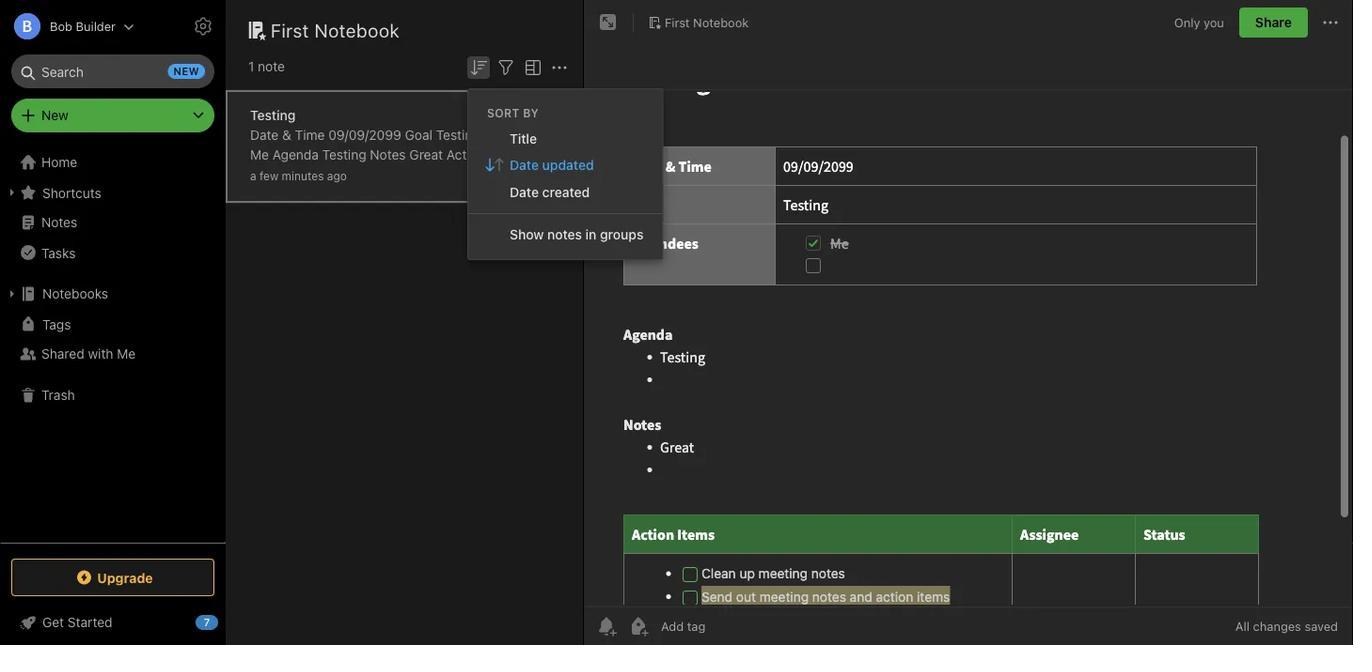 Task type: vqa. For each thing, say whether or not it's contained in the screenshot.
Shared with Me
yes



Task type: describe. For each thing, give the bounding box(es) containing it.
0 horizontal spatial notebook
[[314, 19, 400, 41]]

&
[[282, 127, 291, 143]]

more actions image for rightmost more actions field
[[1319, 11, 1342, 34]]

up
[[390, 167, 405, 182]]

Sort options field
[[467, 55, 490, 79]]

tree containing home
[[0, 148, 226, 543]]

Help and Learning task checklist field
[[0, 608, 226, 638]]

tags button
[[0, 309, 225, 339]]

upgrade
[[97, 571, 153, 586]]

get started
[[42, 615, 112, 631]]

1 horizontal spatial more actions field
[[1319, 8, 1342, 38]]

first notebook button
[[641, 9, 755, 36]]

get
[[42, 615, 64, 631]]

out
[[533, 167, 553, 182]]

Add filters field
[[495, 55, 517, 79]]

1 note
[[248, 59, 285, 74]]

first notebook inside button
[[665, 15, 749, 29]]

title
[[510, 131, 537, 146]]

time
[[295, 127, 325, 143]]

0 vertical spatial testing
[[250, 108, 296, 123]]

expand notebooks image
[[5, 287, 20, 302]]

a
[[250, 170, 256, 183]]

Add tag field
[[659, 619, 800, 635]]

builder
[[76, 19, 116, 33]]

home link
[[0, 148, 226, 178]]

all
[[1235, 620, 1250, 634]]

changes
[[1253, 620, 1301, 634]]

notes inside dropdown list menu
[[547, 227, 582, 242]]

Note Editor text field
[[584, 90, 1353, 607]]

1 vertical spatial me
[[117, 346, 136, 362]]

2 horizontal spatial testing
[[436, 127, 480, 143]]

great
[[409, 147, 443, 163]]

ago
[[327, 170, 347, 183]]

note window element
[[584, 0, 1353, 646]]

and
[[340, 187, 363, 202]]

title link
[[468, 125, 662, 152]]

date created
[[510, 184, 590, 200]]

shared with me link
[[0, 339, 225, 370]]

add tag image
[[627, 616, 650, 638]]

actio...
[[366, 187, 408, 202]]

add a reminder image
[[595, 616, 618, 638]]

0 horizontal spatial notes
[[303, 187, 337, 202]]

tasks button
[[0, 238, 225, 268]]

first inside button
[[665, 15, 690, 29]]

shared
[[41, 346, 84, 362]]

show notes in groups link
[[468, 221, 662, 248]]

in
[[585, 227, 597, 242]]

new search field
[[24, 55, 205, 88]]

notes inside date & time 09/09/2099 goal testing attendees me agenda testing notes great action items assignee status clean up meeting notes send out meeting notes and actio...
[[370, 147, 406, 163]]

bob builder
[[50, 19, 116, 33]]

date updated link
[[468, 152, 662, 178]]

shortcuts button
[[0, 178, 225, 208]]

new
[[174, 65, 199, 78]]

a few minutes ago
[[250, 170, 347, 183]]

few
[[260, 170, 279, 183]]

date updated
[[510, 157, 594, 173]]

note
[[258, 59, 285, 74]]

1 vertical spatial meeting
[[250, 187, 299, 202]]

trash link
[[0, 381, 225, 411]]

notebooks
[[42, 286, 108, 302]]

0 horizontal spatial more actions field
[[548, 55, 571, 79]]

shortcuts
[[42, 185, 101, 201]]

expand note image
[[597, 11, 620, 34]]



Task type: locate. For each thing, give the bounding box(es) containing it.
1 vertical spatial notes
[[41, 215, 77, 230]]

1 vertical spatial testing
[[436, 127, 480, 143]]

1 vertical spatial notes
[[303, 187, 337, 202]]

first notebook
[[665, 15, 749, 29], [271, 19, 400, 41]]

sort by
[[487, 106, 539, 119]]

1 vertical spatial more actions field
[[548, 55, 571, 79]]

action
[[446, 147, 485, 163]]

home
[[41, 155, 77, 170]]

1 horizontal spatial testing
[[322, 147, 366, 163]]

notebooks link
[[0, 279, 225, 309]]

tasks
[[41, 245, 76, 261]]

bob
[[50, 19, 72, 33]]

0 vertical spatial meeting
[[408, 167, 458, 182]]

meeting
[[408, 167, 458, 182], [250, 187, 299, 202]]

first up note
[[271, 19, 309, 41]]

notes link
[[0, 208, 225, 238]]

0 vertical spatial more actions field
[[1319, 8, 1342, 38]]

notes
[[461, 167, 495, 182], [303, 187, 337, 202], [547, 227, 582, 242]]

0 horizontal spatial more actions image
[[548, 56, 571, 79]]

notes down status
[[303, 187, 337, 202]]

new
[[41, 108, 68, 123]]

date left &
[[250, 127, 279, 143]]

notes left the in
[[547, 227, 582, 242]]

groups
[[600, 227, 644, 242]]

date down title
[[510, 157, 539, 173]]

View options field
[[517, 55, 544, 79]]

agenda
[[272, 147, 319, 163]]

more actions image
[[1319, 11, 1342, 34], [548, 56, 571, 79]]

more actions field right share button
[[1319, 8, 1342, 38]]

only
[[1174, 15, 1200, 29]]

2 vertical spatial date
[[510, 184, 539, 200]]

with
[[88, 346, 113, 362]]

2 vertical spatial notes
[[547, 227, 582, 242]]

Account field
[[0, 8, 134, 45]]

1 horizontal spatial first notebook
[[665, 15, 749, 29]]

1 horizontal spatial me
[[250, 147, 269, 163]]

started
[[68, 615, 112, 631]]

first right expand note icon
[[665, 15, 690, 29]]

0 vertical spatial date
[[250, 127, 279, 143]]

1 vertical spatial date
[[510, 157, 539, 173]]

0 horizontal spatial notes
[[41, 215, 77, 230]]

date for date updated
[[510, 157, 539, 173]]

only you
[[1174, 15, 1224, 29]]

updated
[[542, 157, 594, 173]]

0 horizontal spatial me
[[117, 346, 136, 362]]

show notes in groups
[[510, 227, 644, 242]]

sort
[[487, 106, 520, 119]]

show
[[510, 227, 544, 242]]

date for date created
[[510, 184, 539, 200]]

notes up tasks
[[41, 215, 77, 230]]

goal
[[405, 127, 433, 143]]

0 horizontal spatial meeting
[[250, 187, 299, 202]]

trash
[[41, 388, 75, 403]]

2 vertical spatial testing
[[322, 147, 366, 163]]

add filters image
[[495, 56, 517, 79]]

clean
[[351, 167, 386, 182]]

date & time 09/09/2099 goal testing attendees me agenda testing notes great action items assignee status clean up meeting notes send out meeting notes and actio...
[[250, 127, 553, 202]]

notebook
[[693, 15, 749, 29], [314, 19, 400, 41]]

1 horizontal spatial more actions image
[[1319, 11, 1342, 34]]

meeting down great at left top
[[408, 167, 458, 182]]

meeting down "few"
[[250, 187, 299, 202]]

all changes saved
[[1235, 620, 1338, 634]]

status
[[309, 167, 348, 182]]

me inside date & time 09/09/2099 goal testing attendees me agenda testing notes great action items assignee status clean up meeting notes send out meeting notes and actio...
[[250, 147, 269, 163]]

0 vertical spatial more actions image
[[1319, 11, 1342, 34]]

send
[[499, 167, 530, 182]]

testing up &
[[250, 108, 296, 123]]

tags
[[42, 317, 71, 332]]

tree
[[0, 148, 226, 543]]

more actions image inside note window element
[[1319, 11, 1342, 34]]

More actions field
[[1319, 8, 1342, 38], [548, 55, 571, 79]]

1 vertical spatial more actions image
[[548, 56, 571, 79]]

0 vertical spatial notes
[[370, 147, 406, 163]]

0 vertical spatial notes
[[461, 167, 495, 182]]

me
[[250, 147, 269, 163], [117, 346, 136, 362]]

items
[[489, 147, 522, 163]]

assignee
[[250, 167, 305, 182]]

minutes
[[282, 170, 324, 183]]

1
[[248, 59, 254, 74]]

1 horizontal spatial notebook
[[693, 15, 749, 29]]

by
[[523, 106, 539, 119]]

me up a on the top left of the page
[[250, 147, 269, 163]]

attendees
[[484, 127, 546, 143]]

testing up "ago"
[[322, 147, 366, 163]]

notes down action
[[461, 167, 495, 182]]

date created link
[[468, 178, 662, 205]]

0 horizontal spatial testing
[[250, 108, 296, 123]]

upgrade button
[[11, 559, 214, 597]]

notebook inside button
[[693, 15, 749, 29]]

1 horizontal spatial first
[[665, 15, 690, 29]]

7
[[204, 617, 210, 630]]

testing
[[250, 108, 296, 123], [436, 127, 480, 143], [322, 147, 366, 163]]

share
[[1255, 15, 1292, 30]]

0 vertical spatial me
[[250, 147, 269, 163]]

new button
[[11, 99, 214, 133]]

1 horizontal spatial notes
[[461, 167, 495, 182]]

1 horizontal spatial notes
[[370, 147, 406, 163]]

more actions image right the view options field
[[548, 56, 571, 79]]

dropdown list menu
[[468, 125, 662, 248]]

date inside date & time 09/09/2099 goal testing attendees me agenda testing notes great action items assignee status clean up meeting notes send out meeting notes and actio...
[[250, 127, 279, 143]]

notes
[[370, 147, 406, 163], [41, 215, 77, 230]]

created
[[542, 184, 590, 200]]

date for date & time 09/09/2099 goal testing attendees me agenda testing notes great action items assignee status clean up meeting notes send out meeting notes and actio...
[[250, 127, 279, 143]]

shared with me
[[41, 346, 136, 362]]

09/09/2099
[[328, 127, 401, 143]]

testing up action
[[436, 127, 480, 143]]

1 horizontal spatial meeting
[[408, 167, 458, 182]]

date
[[250, 127, 279, 143], [510, 157, 539, 173], [510, 184, 539, 200]]

more actions field right the view options field
[[548, 55, 571, 79]]

share button
[[1239, 8, 1308, 38]]

first
[[665, 15, 690, 29], [271, 19, 309, 41]]

date inside "link"
[[510, 157, 539, 173]]

settings image
[[192, 15, 214, 38]]

click to collapse image
[[219, 611, 233, 634]]

0 horizontal spatial first
[[271, 19, 309, 41]]

more actions image right share button
[[1319, 11, 1342, 34]]

date down the send
[[510, 184, 539, 200]]

Search text field
[[24, 55, 201, 88]]

more actions image for leftmost more actions field
[[548, 56, 571, 79]]

you
[[1204, 15, 1224, 29]]

notes up up
[[370, 147, 406, 163]]

saved
[[1305, 620, 1338, 634]]

0 horizontal spatial first notebook
[[271, 19, 400, 41]]

2 horizontal spatial notes
[[547, 227, 582, 242]]

me right with at bottom left
[[117, 346, 136, 362]]



